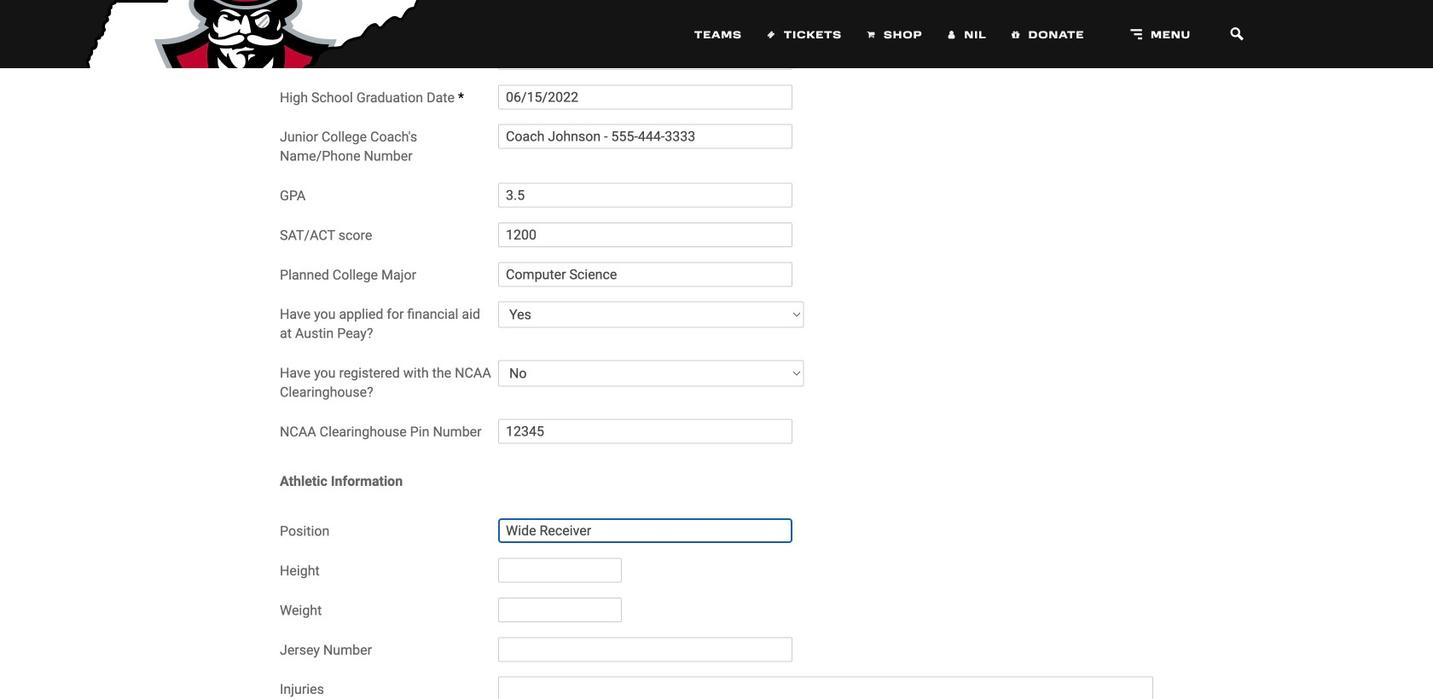 Task type: locate. For each thing, give the bounding box(es) containing it.
None search field
[[1211, 0, 1263, 68]]

austin peay image
[[76, 0, 427, 77]]

None text field
[[498, 6, 792, 30], [498, 45, 792, 70], [498, 85, 792, 109], [498, 183, 792, 208], [498, 519, 792, 543], [498, 598, 622, 623], [498, 6, 792, 30], [498, 45, 792, 70], [498, 85, 792, 109], [498, 183, 792, 208], [498, 519, 792, 543], [498, 598, 622, 623]]

None text field
[[498, 124, 792, 149], [498, 223, 792, 247], [498, 262, 792, 287], [498, 419, 792, 444], [498, 558, 622, 583], [498, 637, 792, 662], [498, 677, 1153, 699], [498, 124, 792, 149], [498, 223, 792, 247], [498, 262, 792, 287], [498, 419, 792, 444], [498, 558, 622, 583], [498, 637, 792, 662], [498, 677, 1153, 699]]

toggle search form image
[[1223, 24, 1252, 45]]



